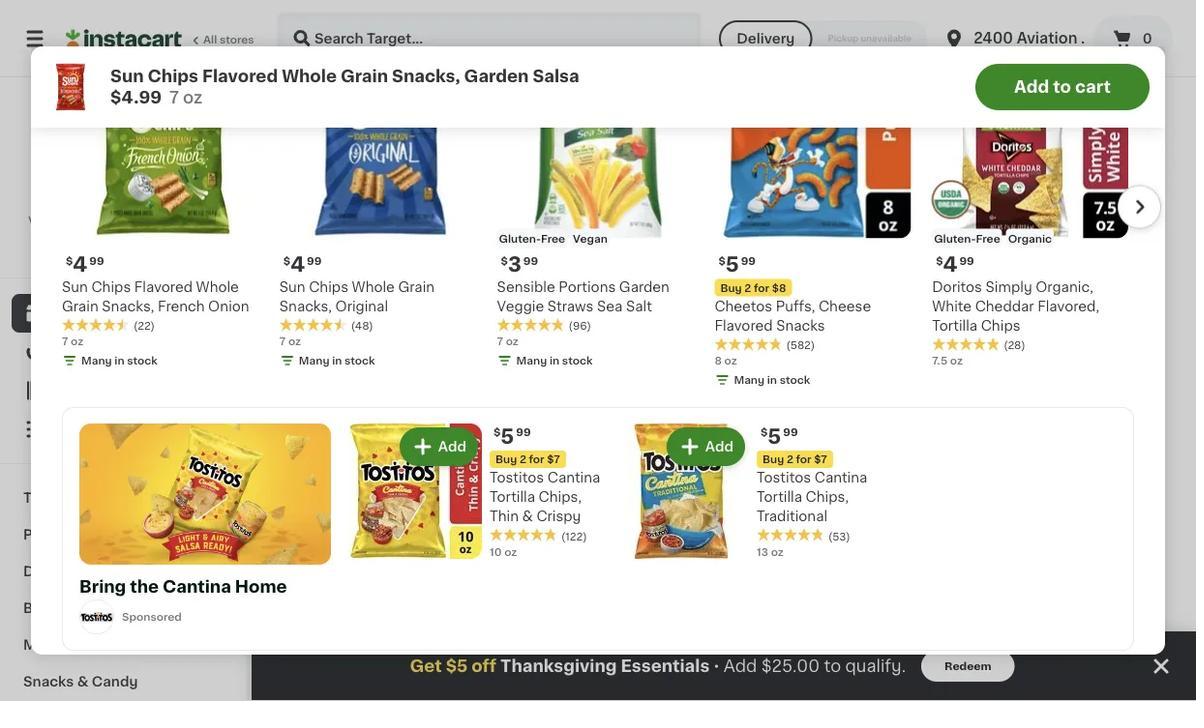 Task type: describe. For each thing, give the bounding box(es) containing it.
spo nsored
[[122, 612, 182, 623]]

0
[[1143, 32, 1152, 45]]

snacks, for sun chips flavored whole grain snacks, french onion
[[102, 299, 154, 313]]

stock for sun chips flavored whole grain snacks, french onion
[[127, 355, 158, 366]]

1 horizontal spatial sea
[[996, 428, 1022, 442]]

(28)
[[1004, 340, 1025, 351]]

add to cart button
[[975, 64, 1150, 110]]

many in stock for sun chips whole grain snacks, original
[[299, 355, 375, 366]]

lb
[[827, 9, 837, 20]]

meat & seafood
[[23, 639, 135, 652]]

snacks, inside sun chips whole grain snacks, original
[[279, 299, 332, 313]]

add inside the treatment tracker modal dialog
[[724, 658, 757, 675]]

(48)
[[351, 321, 373, 331]]

100% satisfaction guarantee
[[49, 250, 205, 261]]

& for candy
[[77, 675, 88, 689]]

sun chips flavored whole grain snacks, garden salsa $4.99 7 oz
[[110, 68, 579, 106]]

flavored for sun chips flavored whole grain snacks, garden salsa $4.99 7 oz
[[202, 68, 278, 85]]

many in stock for sensible portions garden veggie straws sea salt
[[516, 355, 593, 366]]

see for the bottommost see eligible items button
[[486, 534, 512, 548]]

meat
[[23, 639, 59, 652]]

8 inside item carousel region
[[715, 355, 722, 366]]

(283)
[[1058, 689, 1086, 699]]

1 horizontal spatial sensible
[[996, 389, 1055, 403]]

dark
[[1071, 648, 1102, 662]]

in for sensible portions garden veggie straws sea salt
[[550, 355, 559, 366]]

$ 4 99 for sun chips whole grain snacks, original
[[283, 254, 322, 275]]

oz for sun chips whole grain snacks, original
[[288, 336, 301, 347]]

the original donut shop dark k-cup pods
[[986, 629, 1102, 681]]

0 vertical spatial portions
[[559, 280, 616, 294]]

4 for sun chips flavored whole grain snacks, garden salsa
[[301, 364, 316, 384]]

sun chips whole grain snacks, original
[[279, 280, 435, 313]]

$ 5 99 for tostitos cantina tortilla chips, thin & crispy
[[494, 426, 531, 446]]

cantina for tostitos cantina tortilla chips, traditional
[[814, 471, 867, 485]]

items for the bottommost see eligible items button
[[570, 534, 609, 548]]

0 horizontal spatial veggie
[[497, 299, 544, 313]]

target logo image
[[81, 101, 166, 186]]

taste the season in every sip image
[[308, 601, 559, 702]]

99 inside $ 3 99
[[523, 255, 538, 266]]

aviation
[[1017, 31, 1077, 45]]

guarantee
[[149, 250, 205, 261]]

add to cart
[[1014, 79, 1111, 95]]

seafood
[[77, 639, 135, 652]]

in for cheetos puffs, cheese flavored snacks
[[767, 375, 777, 385]]

1 vertical spatial see eligible items button
[[467, 524, 628, 557]]

cheddar
[[975, 299, 1034, 313]]

oz for tostitos cantina tortilla chips, thin & crispy
[[504, 547, 517, 557]]

7 for angie's boomchickapop sweet & salty kettle corn popcorn
[[467, 484, 473, 495]]

gluten-free vegan
[[499, 233, 607, 244]]

free left organic
[[976, 233, 1000, 244]]

oz for doritos simply organic, white cheddar flavored, tortilla chips
[[950, 355, 963, 366]]

stock down 'entenmann's little bites chocolate chip muffins 8.25 oz'
[[708, 466, 739, 477]]

little
[[735, 389, 769, 403]]

items for topmost see eligible items button
[[1099, 55, 1138, 69]]

nsored
[[143, 612, 182, 623]]

7 for sensible portions garden veggie straws sea salt
[[497, 336, 503, 347]]

(215)
[[538, 469, 565, 479]]

green
[[719, 629, 761, 642]]

many for sun chips flavored whole grain snacks, french onion
[[81, 355, 112, 366]]

salsa for sun chips flavored whole grain snacks, garden salsa
[[344, 428, 380, 442]]

0 vertical spatial shop
[[54, 307, 90, 320]]

tostitos for tostitos cantina tortilla chips, traditional
[[757, 471, 811, 485]]

instacart.
[[105, 231, 158, 241]]

many down 8.25 on the right bottom of page
[[663, 466, 693, 477]]

oz for sun chips flavored whole grain snacks, garden salsa
[[299, 465, 312, 475]]

the
[[986, 629, 1012, 642]]

tostitos cantina tortilla chips, traditional
[[757, 471, 867, 523]]

1 horizontal spatial sensible portions garden veggie straws sea salt
[[996, 389, 1147, 442]]

salsa for sun chips flavored whole grain snacks, garden salsa $4.99 7 oz
[[533, 68, 579, 85]]

$8
[[772, 282, 786, 293]]

99 down chip
[[783, 427, 798, 438]]

redeem button
[[921, 651, 1015, 682]]

snacks & candy link
[[12, 664, 235, 701]]

many for sun chips whole grain snacks, original
[[299, 355, 329, 366]]

buy 2 for $7 for tostitos cantina tortilla chips, thin & crispy
[[495, 454, 560, 465]]

$25.00
[[761, 658, 820, 675]]

lists link
[[12, 410, 235, 449]]

for for tostitos cantina tortilla chips, thin & crispy
[[529, 454, 544, 465]]

99 up angie's
[[493, 365, 508, 375]]

& inside tostitos cantina tortilla chips, thin & crispy
[[522, 510, 533, 523]]

stock for angie's boomchickapop sweet & salty kettle corn popcorn
[[532, 503, 562, 514]]

0 vertical spatial see eligible items button
[[996, 45, 1157, 78]]

3
[[508, 254, 521, 275]]

7 oz for angie's boomchickapop sweet & salty kettle corn popcorn
[[467, 484, 488, 495]]

buy it again link
[[12, 333, 235, 372]]

snacks, for sun chips flavored whole grain snacks, garden salsa $4.99 7 oz
[[392, 68, 460, 85]]

$3.49 element
[[820, 361, 981, 386]]

$4.99
[[110, 90, 162, 106]]

$ up doritos
[[936, 255, 943, 266]]

100%
[[49, 250, 79, 261]]

99 up sun chips whole grain snacks, original
[[307, 255, 322, 266]]

bring the cantina home
[[79, 579, 287, 596]]

$ 4 99 for sun chips flavored whole grain snacks, french onion
[[66, 254, 104, 275]]

flavored for sun chips flavored whole grain snacks, garden salsa
[[363, 389, 421, 403]]

0 vertical spatial thanksgiving
[[23, 492, 116, 505]]

all stores link
[[66, 12, 255, 66]]

grain inside sun chips whole grain snacks, original
[[398, 280, 435, 294]]

kettle
[[565, 447, 606, 461]]

(50+)
[[990, 135, 1028, 149]]

(582)
[[786, 340, 815, 351]]

5 inside "button"
[[820, 447, 827, 458]]

produce
[[23, 528, 82, 542]]

organic,
[[1036, 280, 1093, 294]]

13 oz
[[757, 547, 784, 557]]

2400
[[974, 31, 1013, 45]]

8 x 1.48 oz
[[996, 28, 1053, 39]]

k- inside green mountain coffee roasters cinnamon sugar cookie k-
[[771, 687, 786, 700]]

in for sun chips flavored whole grain snacks, french onion
[[115, 355, 124, 366]]

snacks for snacks
[[290, 132, 368, 152]]

shop inside "the original donut shop dark k-cup pods"
[[1032, 648, 1067, 662]]

view pricing policy. not affiliated with instacart.
[[28, 215, 209, 241]]

$ down angie's
[[494, 427, 501, 438]]

gluten- down item badge image
[[934, 233, 976, 244]]

0 button
[[1093, 15, 1173, 62]]

popcorn
[[504, 467, 561, 480]]

0 horizontal spatial cantina
[[163, 579, 231, 596]]

sun chips flavored whole grain snacks, garden salsa
[[290, 389, 429, 442]]

cheese
[[819, 299, 871, 313]]

stock for cheetos puffs, cheese flavored snacks
[[780, 375, 810, 385]]

again
[[98, 345, 136, 359]]

buy left it
[[54, 345, 82, 359]]

chips inside doritos simply organic, white cheddar flavored, tortilla chips
[[981, 319, 1020, 332]]

salty
[[527, 447, 562, 461]]

doritos simply organic, white cheddar flavored, tortilla chips
[[932, 280, 1099, 332]]

(96)
[[569, 321, 591, 331]]

7.5
[[932, 355, 948, 366]]

vegan
[[573, 233, 607, 244]]

$ down chip
[[761, 427, 768, 438]]

sun for sun chips whole grain snacks, original
[[279, 280, 305, 294]]

angie's
[[467, 409, 517, 422]]

see for topmost see eligible items button
[[1015, 55, 1042, 69]]

product group containing see eligible items
[[996, 0, 1157, 100]]

tostitos cantina tortilla chips, thin & crispy
[[490, 471, 600, 523]]

all
[[971, 135, 987, 149]]

snacks & candy
[[23, 675, 138, 689]]

sun for sun chips flavored whole grain snacks, garden salsa
[[290, 389, 316, 403]]

many in stock for cheetos puffs, cheese flavored snacks
[[734, 375, 810, 385]]

service type group
[[719, 20, 927, 57]]

& for eggs
[[64, 565, 75, 579]]

original inside sun chips whole grain snacks, original
[[335, 299, 388, 313]]

$ up buy 2 for $8 at the top
[[718, 255, 725, 266]]

entenmann's
[[643, 389, 731, 403]]

(1.1k)
[[791, 689, 818, 699]]

8 inside product 'group'
[[996, 28, 1004, 39]]

buy for cheetos puffs, cheese flavored snacks
[[720, 282, 742, 293]]

buy 2 for $8
[[720, 282, 786, 293]]

cup
[[1002, 668, 1030, 681]]

chip
[[755, 409, 787, 422]]

to inside button
[[1053, 79, 1071, 95]]

in for sun chips whole grain snacks, original
[[332, 355, 342, 366]]

$ down "pricing"
[[66, 255, 73, 266]]

5 for tostitos cantina tortilla chips, thin & crispy
[[501, 426, 514, 446]]

99 up doritos
[[959, 255, 974, 266]]

stock for sensible portions garden veggie straws sea salt
[[562, 355, 593, 366]]

garden inside sun chips flavored whole grain snacks, garden salsa $4.99 7 oz
[[464, 68, 529, 85]]

garden inside sun chips flavored whole grain snacks, garden salsa
[[290, 428, 341, 442]]

0 vertical spatial 8
[[643, 11, 651, 21]]

$ 5 99 for cheetos puffs, cheese flavored snacks
[[718, 254, 756, 275]]

oz for angie's boomchickapop sweet & salty kettle corn popcorn
[[476, 484, 488, 495]]

thin
[[490, 510, 519, 523]]

oz for tostitos cantina tortilla chips, traditional
[[771, 547, 784, 557]]

buy 2 for $7 for tostitos cantina tortilla chips, traditional
[[763, 454, 827, 465]]

x
[[1006, 28, 1013, 39]]

10
[[490, 547, 502, 557]]

free right (28)
[[1040, 342, 1065, 353]]

stock for sun chips whole grain snacks, original
[[345, 355, 375, 366]]

chips for sun chips flavored whole grain snacks, french onion
[[91, 280, 131, 294]]

8 oz inside item carousel region
[[715, 355, 737, 366]]

chips for sun chips whole grain snacks, original
[[309, 280, 348, 294]]

all stores
[[203, 34, 254, 45]]

tostitos image image
[[79, 600, 114, 635]]

to inside the treatment tracker modal dialog
[[824, 658, 841, 675]]

0 horizontal spatial sea
[[597, 299, 623, 313]]

5 for tostitos cantina tortilla chips, traditional
[[768, 426, 781, 446]]

all
[[203, 34, 217, 45]]

5 for cheetos puffs, cheese flavored snacks
[[725, 254, 739, 275]]

dairy & eggs
[[23, 565, 114, 579]]

beverages link
[[12, 590, 235, 627]]

tostitos for tostitos cantina tortilla chips, thin & crispy
[[490, 471, 544, 485]]

gluten- up $ 3 99
[[499, 233, 541, 244]]

free left the vegan
[[541, 233, 565, 244]]

delivery button
[[719, 20, 812, 57]]

1 vertical spatial straws
[[1101, 409, 1147, 422]]

1 vertical spatial sponsored badge image
[[996, 84, 1055, 95]]

& inside "angie's boomchickapop sweet & salty kettle corn popcorn"
[[513, 447, 524, 461]]

boomchickapop
[[467, 428, 599, 442]]

get $5 off thanksgiving essentials • add $25.00 to qualify.
[[410, 658, 906, 675]]

gluten-free organic
[[934, 233, 1052, 244]]

simply
[[986, 280, 1032, 294]]

corn
[[467, 467, 500, 480]]

8 oz button
[[643, 0, 804, 24]]

satisfaction
[[81, 250, 146, 261]]

in for angie's boomchickapop sweet & salty kettle corn popcorn
[[519, 503, 529, 514]]

oz inside sun chips flavored whole grain snacks, garden salsa $4.99 7 oz
[[183, 90, 203, 106]]

oz for cheetos puffs, cheese flavored snacks
[[724, 355, 737, 366]]

$ up sun chips flavored whole grain snacks, garden salsa
[[294, 365, 301, 375]]

spo
[[122, 612, 143, 623]]

gluten-free for sensible portions garden veggie straws sea salt
[[998, 342, 1065, 353]]

cinnamon
[[719, 668, 789, 681]]



Task type: locate. For each thing, give the bounding box(es) containing it.
sun inside sun chips flavored whole grain snacks, french onion
[[62, 280, 88, 294]]

2 horizontal spatial cantina
[[814, 471, 867, 485]]

whole
[[282, 68, 337, 85], [196, 280, 239, 294], [352, 280, 395, 294], [290, 409, 333, 422]]

oz inside product 'group'
[[1040, 28, 1053, 39]]

5 down chip
[[768, 426, 781, 446]]

off
[[471, 658, 497, 675]]

1 vertical spatial salsa
[[344, 428, 380, 442]]

5
[[725, 254, 739, 275], [501, 426, 514, 446], [768, 426, 781, 446], [820, 447, 827, 458]]

bring the cantina home image
[[79, 424, 331, 565]]

donut
[[986, 648, 1029, 662]]

see eligible items for the bottommost see eligible items button
[[486, 534, 609, 548]]

buy 2 for $7
[[495, 454, 560, 465], [763, 454, 827, 465]]

2 up cheetos
[[744, 282, 751, 293]]

many up little
[[734, 375, 765, 385]]

1 horizontal spatial see
[[1015, 55, 1042, 69]]

meat & seafood link
[[12, 627, 235, 664]]

7 oz for sun chips flavored whole grain snacks, garden salsa
[[290, 465, 312, 475]]

1 vertical spatial 8
[[996, 28, 1004, 39]]

view for view pricing policy. not affiliated with instacart.
[[28, 215, 54, 226]]

tostitos up traditional
[[757, 471, 811, 485]]

2 chips, from the left
[[806, 490, 849, 504]]

1 vertical spatial items
[[570, 534, 609, 548]]

7 for sun chips whole grain snacks, original
[[279, 336, 286, 347]]

flavored down cheetos
[[715, 319, 773, 332]]

$ 4 99 up sun chips whole grain snacks, original
[[283, 254, 322, 275]]

2 $7 from the left
[[814, 454, 827, 465]]

flavored,
[[1038, 299, 1099, 313]]

grain inside sun chips flavored whole grain snacks, garden salsa $4.99 7 oz
[[341, 68, 388, 85]]

1 horizontal spatial chips,
[[806, 490, 849, 504]]

affiliated
[[160, 215, 209, 226]]

8
[[643, 11, 651, 21], [996, 28, 1004, 39], [715, 355, 722, 366]]

flavored inside cheetos puffs, cheese flavored snacks
[[715, 319, 773, 332]]

portions up (96)
[[559, 280, 616, 294]]

whole inside sun chips whole grain snacks, original
[[352, 280, 395, 294]]

$ 5 99 up buy 2 for $8 at the top
[[718, 254, 756, 275]]

salsa inside sun chips flavored whole grain snacks, garden salsa $4.99 7 oz
[[533, 68, 579, 85]]

1 vertical spatial eligible
[[516, 534, 566, 548]]

sensible portions garden veggie straws sea salt down (28)
[[996, 389, 1147, 442]]

1 vertical spatial see eligible items
[[486, 534, 609, 548]]

product group
[[820, 0, 981, 40], [996, 0, 1157, 100], [62, 42, 264, 372], [279, 42, 482, 372], [932, 42, 1134, 369], [290, 192, 451, 501], [467, 192, 628, 557], [643, 192, 804, 483], [820, 192, 981, 477], [996, 192, 1157, 501]]

many for sun chips flavored whole grain snacks, garden salsa
[[310, 484, 340, 495]]

buy
[[720, 282, 742, 293], [54, 345, 82, 359], [495, 454, 517, 465], [763, 454, 784, 465]]

2 horizontal spatial tortilla
[[932, 319, 977, 332]]

1 vertical spatial thanksgiving
[[500, 658, 617, 675]]

it
[[85, 345, 94, 359]]

5 ct
[[820, 447, 841, 458]]

2 horizontal spatial snacks
[[776, 319, 825, 332]]

1 buy 2 for $7 from the left
[[495, 454, 560, 465]]

1 vertical spatial original
[[1015, 629, 1068, 642]]

free
[[541, 233, 565, 244], [976, 233, 1000, 244], [511, 342, 535, 353], [1040, 342, 1065, 353]]

1 horizontal spatial 8
[[715, 355, 722, 366]]

in down 'entenmann's little bites chocolate chip muffins 8.25 oz'
[[696, 466, 706, 477]]

in up sun chips flavored whole grain snacks, garden salsa
[[332, 355, 342, 366]]

buy 2 for $7 left the ct
[[763, 454, 827, 465]]

sponsored badge image down 2400 aviation dr popup button
[[996, 84, 1055, 95]]

& for seafood
[[62, 639, 74, 652]]

snacks, inside sun chips flavored whole grain snacks, french onion
[[102, 299, 154, 313]]

& left eggs
[[64, 565, 75, 579]]

snacks, for sun chips flavored whole grain snacks, garden salsa
[[377, 409, 429, 422]]

7 oz for sensible portions garden veggie straws sea salt
[[497, 336, 518, 347]]

flavored inside sun chips flavored whole grain snacks, french onion
[[134, 280, 193, 294]]

0 horizontal spatial straws
[[548, 299, 594, 313]]

2 horizontal spatial for
[[796, 454, 811, 465]]

4 for doritos simply organic, white cheddar flavored, tortilla chips
[[943, 254, 957, 275]]

whole inside sun chips flavored whole grain snacks, garden salsa
[[290, 409, 333, 422]]

1 horizontal spatial buy 2 for $7
[[763, 454, 827, 465]]

for for cheetos puffs, cheese flavored snacks
[[754, 282, 769, 293]]

tortilla for tostitos cantina tortilla chips, thin & crispy
[[490, 490, 535, 504]]

0 vertical spatial eligible
[[1045, 55, 1096, 69]]

1 horizontal spatial snacks
[[290, 132, 368, 152]]

$7 left the ct
[[814, 454, 827, 465]]

flavored inside sun chips flavored whole grain snacks, garden salsa
[[363, 389, 421, 403]]

sun inside sun chips whole grain snacks, original
[[279, 280, 305, 294]]

not
[[138, 215, 158, 226]]

see eligible items inside item carousel region
[[486, 534, 609, 548]]

& right thin
[[522, 510, 533, 523]]

eligible for topmost see eligible items button
[[1045, 55, 1096, 69]]

dairy
[[23, 565, 61, 579]]

oz for sensible portions garden veggie straws sea salt
[[506, 336, 518, 347]]

0 horizontal spatial salt
[[626, 299, 652, 313]]

5 up buy 2 for $8 at the top
[[725, 254, 739, 275]]

treatment tracker modal dialog
[[252, 632, 1196, 702]]

sea down the vegan
[[597, 299, 623, 313]]

1 vertical spatial to
[[824, 658, 841, 675]]

original up (48)
[[335, 299, 388, 313]]

1 horizontal spatial original
[[1015, 629, 1068, 642]]

7 right $4.99
[[169, 90, 179, 106]]

dairy & eggs link
[[12, 554, 235, 590]]

in right it
[[115, 355, 124, 366]]

see down thin
[[486, 534, 512, 548]]

gluten-free up angie's
[[469, 342, 535, 353]]

snacks inside cheetos puffs, cheese flavored snacks
[[776, 319, 825, 332]]

roasters
[[770, 648, 830, 662]]

many down corn on the bottom left of the page
[[486, 503, 517, 514]]

99 right 3
[[523, 255, 538, 266]]

$ 4 99 for doritos simply organic, white cheddar flavored, tortilla chips
[[936, 254, 974, 275]]

0 horizontal spatial shop
[[54, 307, 90, 320]]

for for tostitos cantina tortilla chips, traditional
[[796, 454, 811, 465]]

$5
[[446, 658, 468, 675]]

1 lb button
[[820, 0, 981, 22]]

see inside product 'group'
[[1015, 55, 1042, 69]]

mountain
[[765, 629, 829, 642]]

1 horizontal spatial 2
[[744, 282, 751, 293]]

many in stock up little
[[734, 375, 810, 385]]

$ down "gluten-free vegan"
[[501, 255, 508, 266]]

4 for sun chips flavored whole grain snacks, french onion
[[73, 254, 87, 275]]

buy up cheetos
[[720, 282, 742, 293]]

to
[[1053, 79, 1071, 95], [824, 658, 841, 675]]

1 horizontal spatial tortilla
[[757, 490, 802, 504]]

1 horizontal spatial see eligible items
[[1015, 55, 1138, 69]]

7 down corn on the bottom left of the page
[[467, 484, 473, 495]]

for left 5 ct
[[796, 454, 811, 465]]

0 horizontal spatial original
[[335, 299, 388, 313]]

free up angie's
[[511, 342, 535, 353]]

0 horizontal spatial salsa
[[344, 428, 380, 442]]

7 down sun chips whole grain snacks, original
[[279, 336, 286, 347]]

1 vertical spatial 8 oz
[[715, 355, 737, 366]]

0 horizontal spatial portions
[[559, 280, 616, 294]]

1 $7 from the left
[[547, 454, 560, 465]]

7 oz up angie's
[[497, 336, 518, 347]]

1 horizontal spatial $ 5 99
[[718, 254, 756, 275]]

0 vertical spatial items
[[1099, 55, 1138, 69]]

0 horizontal spatial see eligible items
[[486, 534, 609, 548]]

1 horizontal spatial veggie
[[1050, 409, 1097, 422]]

sun for sun chips flavored whole grain snacks, garden salsa $4.99 7 oz
[[110, 68, 144, 85]]

stock for sun chips flavored whole grain snacks, garden salsa
[[355, 484, 386, 495]]

in up little
[[767, 375, 777, 385]]

for inside item carousel region
[[754, 282, 769, 293]]

stock down (22)
[[127, 355, 158, 366]]

tortilla inside tostitos cantina tortilla chips, thin & crispy
[[490, 490, 535, 504]]

gluten- down doritos simply organic, white cheddar flavored, tortilla chips
[[998, 342, 1040, 353]]

eligible inside item carousel region
[[516, 534, 566, 548]]

1 vertical spatial snacks
[[776, 319, 825, 332]]

view all (50+) button
[[926, 123, 1049, 162]]

chips, up traditional
[[806, 490, 849, 504]]

2 vertical spatial 8
[[715, 355, 722, 366]]

0 vertical spatial sensible portions garden veggie straws sea salt
[[497, 280, 670, 313]]

1 horizontal spatial salt
[[1025, 428, 1051, 442]]

oz for sun chips flavored whole grain snacks, french onion
[[71, 336, 83, 347]]

2 up popcorn
[[520, 454, 526, 465]]

see eligible items inside product 'group'
[[1015, 55, 1138, 69]]

$ 5 99 for tostitos cantina tortilla chips, traditional
[[761, 426, 798, 446]]

snacks, inside sun chips flavored whole grain snacks, garden salsa $4.99 7 oz
[[392, 68, 460, 85]]

in for sun chips flavored whole grain snacks, garden salsa
[[343, 484, 353, 495]]

(53)
[[828, 531, 850, 542]]

sensible portions garden veggie straws sea salt
[[497, 280, 670, 313], [996, 389, 1147, 442]]

item badge image
[[932, 180, 971, 219]]

shop link
[[12, 294, 235, 333]]

sensible
[[497, 280, 555, 294], [996, 389, 1055, 403]]

0 vertical spatial snacks
[[290, 132, 368, 152]]

product group containing 1 lb
[[820, 0, 981, 40]]

buy for tostitos cantina tortilla chips, traditional
[[763, 454, 784, 465]]

instacart logo image
[[66, 27, 182, 50]]

shop up it
[[54, 307, 90, 320]]

2 buy 2 for $7 from the left
[[763, 454, 827, 465]]

see eligible items for topmost see eligible items button
[[1015, 55, 1138, 69]]

many for angie's boomchickapop sweet & salty kettle corn popcorn
[[486, 503, 517, 514]]

view inside view pricing policy. not affiliated with instacart.
[[28, 215, 54, 226]]

& up popcorn
[[513, 447, 524, 461]]

2 horizontal spatial 2
[[787, 454, 793, 465]]

sun inside sun chips flavored whole grain snacks, garden salsa
[[290, 389, 316, 403]]

stock down the (66)
[[355, 484, 386, 495]]

grain for sun chips flavored whole grain snacks, garden salsa
[[337, 409, 373, 422]]

2 gluten-free from the left
[[998, 342, 1065, 353]]

4 up sun chips whole grain snacks, original
[[290, 254, 305, 275]]

0 horizontal spatial sensible
[[497, 280, 555, 294]]

0 horizontal spatial see eligible items button
[[467, 524, 628, 557]]

4 down with
[[73, 254, 87, 275]]

redeem
[[945, 661, 991, 672]]

$7
[[547, 454, 560, 465], [814, 454, 827, 465]]

1 vertical spatial see
[[486, 534, 512, 548]]

cantina inside tostitos cantina tortilla chips, thin & crispy
[[547, 471, 600, 485]]

stock down (215)
[[532, 503, 562, 514]]

chips, inside tostitos cantina tortilla chips, thin & crispy
[[539, 490, 582, 504]]

organic
[[1008, 233, 1052, 244]]

delivery
[[737, 32, 795, 45]]

99 up buy 2 for $8 at the top
[[741, 255, 756, 266]]

1 horizontal spatial tostitos
[[757, 471, 811, 485]]

gluten-free for 99
[[469, 342, 535, 353]]

2 horizontal spatial 8
[[996, 28, 1004, 39]]

2400 aviation dr button
[[943, 12, 1099, 66]]

2 horizontal spatial $ 5 99
[[761, 426, 798, 446]]

see eligible items down crispy
[[486, 534, 609, 548]]

flavored up the (66)
[[363, 389, 421, 403]]

grain for sun chips flavored whole grain snacks, french onion
[[62, 299, 98, 313]]

sensible portions garden veggie straws sea salt up (96)
[[497, 280, 670, 313]]

traditional
[[757, 510, 827, 523]]

8 x 1.48 oz button
[[996, 0, 1157, 42]]

bring
[[79, 579, 126, 596]]

buy for tostitos cantina tortilla chips, thin & crispy
[[495, 454, 517, 465]]

muffins
[[643, 428, 695, 442]]

tortilla for tostitos cantina tortilla chips, traditional
[[757, 490, 802, 504]]

chips, inside tostitos cantina tortilla chips, traditional
[[806, 490, 849, 504]]

5 ct button
[[820, 192, 981, 460]]

flavored inside sun chips flavored whole grain snacks, garden salsa $4.99 7 oz
[[202, 68, 278, 85]]

99 up salty
[[516, 427, 531, 438]]

in right thin
[[519, 503, 529, 514]]

sun for sun chips flavored whole grain snacks, french onion
[[62, 280, 88, 294]]

get
[[410, 658, 442, 675]]

item carousel region
[[62, 34, 1161, 399], [290, 123, 1157, 569]]

1 vertical spatial view
[[28, 215, 54, 226]]

flavored down stores
[[202, 68, 278, 85]]

1 vertical spatial k-
[[771, 687, 786, 700]]

1 vertical spatial veggie
[[1050, 409, 1097, 422]]

2 for cheetos puffs, cheese flavored snacks
[[744, 282, 751, 293]]

item carousel region containing 4
[[62, 34, 1161, 399]]

buy down chip
[[763, 454, 784, 465]]

1 vertical spatial shop
[[1032, 648, 1067, 662]]

puffs,
[[776, 299, 815, 313]]

snacks for snacks & candy
[[23, 675, 74, 689]]

0 horizontal spatial snacks
[[23, 675, 74, 689]]

1 horizontal spatial 8 oz
[[715, 355, 737, 366]]

cantina inside tostitos cantina tortilla chips, traditional
[[814, 471, 867, 485]]

original
[[335, 299, 388, 313], [1015, 629, 1068, 642]]

2 vertical spatial snacks
[[23, 675, 74, 689]]

snacks down 'meat' at bottom left
[[23, 675, 74, 689]]

None search field
[[277, 12, 702, 66]]

1 vertical spatial portions
[[1058, 389, 1115, 403]]

items inside product 'group'
[[1099, 55, 1138, 69]]

thanksgiving up produce
[[23, 492, 116, 505]]

many in stock for angie's boomchickapop sweet & salty kettle corn popcorn
[[486, 503, 562, 514]]

0 horizontal spatial for
[[529, 454, 544, 465]]

items inside item carousel region
[[570, 534, 609, 548]]

7 oz
[[62, 336, 83, 347], [279, 336, 301, 347], [497, 336, 518, 347], [290, 465, 312, 475], [467, 484, 488, 495]]

many
[[81, 355, 112, 366], [299, 355, 329, 366], [516, 355, 547, 366], [734, 375, 765, 385], [663, 466, 693, 477], [310, 484, 340, 495], [486, 503, 517, 514]]

0 horizontal spatial buy 2 for $7
[[495, 454, 560, 465]]

tortilla up thin
[[490, 490, 535, 504]]

thanksgiving link
[[12, 480, 235, 517]]

4 up doritos
[[943, 254, 957, 275]]

2 for tostitos cantina tortilla chips, traditional
[[787, 454, 793, 465]]

flavored
[[202, 68, 278, 85], [134, 280, 193, 294], [715, 319, 773, 332], [363, 389, 421, 403]]

2
[[744, 282, 751, 293], [520, 454, 526, 465], [787, 454, 793, 465]]

1 horizontal spatial thanksgiving
[[500, 658, 617, 675]]

$ inside $ 3 99
[[501, 255, 508, 266]]

sugar
[[792, 668, 832, 681]]

add inside button
[[1014, 79, 1049, 95]]

whole inside sun chips flavored whole grain snacks, garden salsa $4.99 7 oz
[[282, 68, 337, 85]]

see eligible items
[[1015, 55, 1138, 69], [486, 534, 609, 548]]

dr
[[1081, 31, 1099, 45]]

gluten-
[[499, 233, 541, 244], [934, 233, 976, 244], [469, 342, 511, 353], [998, 342, 1040, 353]]

chips inside sun chips flavored whole grain snacks, garden salsa $4.99 7 oz
[[148, 68, 198, 85]]

sea down (28)
[[996, 428, 1022, 442]]

7 oz down sun chips whole grain snacks, original
[[279, 336, 301, 347]]

0 vertical spatial sponsored badge image
[[820, 24, 878, 35]]

$7 for tostitos cantina tortilla chips, traditional
[[814, 454, 827, 465]]

10 oz
[[490, 547, 517, 557]]

1 horizontal spatial cantina
[[547, 471, 600, 485]]

tostitos inside tostitos cantina tortilla chips, thin & crispy
[[490, 471, 544, 485]]

grain
[[341, 68, 388, 85], [398, 280, 435, 294], [62, 299, 98, 313], [337, 409, 373, 422]]

1 vertical spatial sensible portions garden veggie straws sea salt
[[996, 389, 1147, 442]]

view for view all (50+)
[[934, 135, 967, 149]]

0 horizontal spatial tortilla
[[490, 490, 535, 504]]

0 horizontal spatial $7
[[547, 454, 560, 465]]

essentials
[[621, 658, 710, 675]]

0 horizontal spatial gluten-free
[[469, 342, 535, 353]]

chips, for thin
[[539, 490, 582, 504]]

$ 4 99 for sun chips flavored whole grain snacks, garden salsa
[[294, 364, 332, 384]]

7 oz left it
[[62, 336, 83, 347]]

buy 2 for $7 up popcorn
[[495, 454, 560, 465]]

1 vertical spatial sea
[[996, 428, 1022, 442]]

stock down (582)
[[780, 375, 810, 385]]

add
[[220, 59, 248, 72], [438, 59, 466, 72], [1090, 59, 1119, 72], [1014, 79, 1049, 95], [408, 209, 436, 222], [584, 209, 612, 222], [761, 209, 789, 222], [937, 209, 965, 222], [1114, 209, 1142, 222], [438, 440, 466, 454], [705, 440, 733, 454], [724, 658, 757, 675]]

99 down with
[[89, 255, 104, 266]]

cantina for tostitos cantina tortilla chips, thin & crispy
[[547, 471, 600, 485]]

buy inside item carousel region
[[720, 282, 742, 293]]

1.48
[[1015, 28, 1037, 39]]

7 oz down sun chips flavored whole grain snacks, garden salsa
[[290, 465, 312, 475]]

sun inside sun chips flavored whole grain snacks, garden salsa $4.99 7 oz
[[110, 68, 144, 85]]

sponsored badge image for 5 ct "button" at the right of page
[[820, 461, 878, 473]]

chips, up crispy
[[539, 490, 582, 504]]

chips
[[148, 68, 198, 85], [91, 280, 131, 294], [309, 280, 348, 294], [981, 319, 1020, 332], [320, 389, 359, 403]]

target link
[[81, 101, 166, 209]]

eligible up add to cart
[[1045, 55, 1096, 69]]

grain for sun chips flavored whole grain snacks, garden salsa $4.99 7 oz
[[341, 68, 388, 85]]

$ 4 99 up doritos
[[936, 254, 974, 275]]

oz inside 'entenmann's little bites chocolate chip muffins 8.25 oz'
[[670, 447, 683, 458]]

1 horizontal spatial straws
[[1101, 409, 1147, 422]]

1 chips, from the left
[[539, 490, 582, 504]]

cantina down kettle
[[547, 471, 600, 485]]

salsa
[[533, 68, 579, 85], [344, 428, 380, 442]]

original inside "the original donut shop dark k-cup pods"
[[1015, 629, 1068, 642]]

whole inside sun chips flavored whole grain snacks, french onion
[[196, 280, 239, 294]]

$ 4 99 up sun chips flavored whole grain snacks, garden salsa
[[294, 364, 332, 384]]

0 vertical spatial sensible
[[497, 280, 555, 294]]

many for cheetos puffs, cheese flavored snacks
[[734, 375, 765, 385]]

0 horizontal spatial 2
[[520, 454, 526, 465]]

view
[[934, 135, 967, 149], [28, 215, 54, 226]]

see inside item carousel region
[[486, 534, 512, 548]]

8 oz inside 8 oz button
[[643, 11, 666, 21]]

tortilla inside tostitos cantina tortilla chips, traditional
[[757, 490, 802, 504]]

tortilla inside doritos simply organic, white cheddar flavored, tortilla chips
[[932, 319, 977, 332]]

for
[[754, 282, 769, 293], [529, 454, 544, 465], [796, 454, 811, 465]]

white
[[932, 299, 972, 313]]

0 horizontal spatial view
[[28, 215, 54, 226]]

cantina up nsored
[[163, 579, 231, 596]]

0 vertical spatial straws
[[548, 299, 594, 313]]

many down sun chips flavored whole grain snacks, garden salsa
[[310, 484, 340, 495]]

0 horizontal spatial k-
[[771, 687, 786, 700]]

many in stock down popcorn
[[486, 503, 562, 514]]

1 horizontal spatial see eligible items button
[[996, 45, 1157, 78]]

0 horizontal spatial items
[[570, 534, 609, 548]]

$ 5 99 inside item carousel region
[[718, 254, 756, 275]]

for up popcorn
[[529, 454, 544, 465]]

$7 for tostitos cantina tortilla chips, thin & crispy
[[547, 454, 560, 465]]

items up cart
[[1099, 55, 1138, 69]]

7 left it
[[62, 336, 68, 347]]

chips inside sun chips flavored whole grain snacks, garden salsa
[[320, 389, 359, 403]]

(122)
[[561, 531, 587, 542]]

produce link
[[12, 517, 235, 554]]

tostitos down salty
[[490, 471, 544, 485]]

see
[[1015, 55, 1042, 69], [486, 534, 512, 548]]

add button
[[183, 48, 258, 83], [401, 48, 476, 83], [1054, 48, 1128, 83], [371, 198, 446, 233], [547, 198, 622, 233], [724, 198, 799, 233], [900, 198, 975, 233], [1077, 198, 1152, 233], [401, 429, 476, 464], [668, 429, 743, 464]]

13
[[757, 547, 768, 557]]

0 horizontal spatial $ 5 99
[[494, 426, 531, 446]]

chips for sun chips flavored whole grain snacks, garden salsa
[[320, 389, 359, 403]]

many for sensible portions garden veggie straws sea salt
[[516, 355, 547, 366]]

7 for sun chips flavored whole grain snacks, garden salsa
[[290, 465, 297, 475]]

chips, for traditional
[[806, 490, 849, 504]]

many in stock down (96)
[[516, 355, 593, 366]]

many in stock down the (66)
[[310, 484, 386, 495]]

2 vertical spatial sponsored badge image
[[820, 461, 878, 473]]

tortilla down white
[[932, 319, 977, 332]]

0 vertical spatial salt
[[626, 299, 652, 313]]

$
[[66, 255, 73, 266], [283, 255, 290, 266], [718, 255, 725, 266], [501, 255, 508, 266], [936, 255, 943, 266], [294, 365, 301, 375], [494, 427, 501, 438], [761, 427, 768, 438]]

angie's boomchickapop sweet & salty kettle corn popcorn
[[467, 409, 606, 480]]

grain inside sun chips flavored whole grain snacks, garden salsa
[[337, 409, 373, 422]]

flavored up french
[[134, 280, 193, 294]]

grain inside sun chips flavored whole grain snacks, french onion
[[62, 299, 98, 313]]

pods
[[1033, 668, 1068, 681]]

sponsored badge image down the ct
[[820, 461, 878, 473]]

4 for sun chips whole grain snacks, original
[[290, 254, 305, 275]]

99
[[89, 255, 104, 266], [307, 255, 322, 266], [741, 255, 756, 266], [523, 255, 538, 266], [959, 255, 974, 266], [318, 365, 332, 375], [493, 365, 508, 375], [516, 427, 531, 438], [783, 427, 798, 438]]

1 horizontal spatial for
[[754, 282, 769, 293]]

k- inside "the original donut shop dark k-cup pods"
[[986, 668, 1002, 681]]

1 horizontal spatial eligible
[[1045, 55, 1096, 69]]

7 oz for sun chips flavored whole grain snacks, french onion
[[62, 336, 83, 347]]

chips for sun chips flavored whole grain snacks, garden salsa $4.99 7 oz
[[148, 68, 198, 85]]

whole for sun chips flavored whole grain snacks, garden salsa
[[290, 409, 333, 422]]

0 vertical spatial to
[[1053, 79, 1071, 95]]

item carousel region containing snacks
[[290, 123, 1157, 569]]

7 for sun chips flavored whole grain snacks, french onion
[[62, 336, 68, 347]]

tostitos inside tostitos cantina tortilla chips, traditional
[[757, 471, 811, 485]]

portions down 'flavored,'
[[1058, 389, 1115, 403]]

eligible down crispy
[[516, 534, 566, 548]]

many in stock down (48)
[[299, 355, 375, 366]]

1 vertical spatial sensible
[[996, 389, 1055, 403]]

view inside popup button
[[934, 135, 967, 149]]

0 vertical spatial 8 oz
[[643, 11, 666, 21]]

1 tostitos from the left
[[490, 471, 544, 485]]

sponsored badge image for 1 lb button
[[820, 24, 878, 35]]

1
[[820, 9, 824, 20]]

99 up sun chips flavored whole grain snacks, garden salsa
[[318, 365, 332, 375]]

0 vertical spatial view
[[934, 135, 967, 149]]

7.5 oz
[[932, 355, 963, 366]]

view pricing policy. not affiliated with instacart. link
[[15, 213, 231, 244]]

snacks up (582)
[[776, 319, 825, 332]]

gluten- up angie's
[[469, 342, 511, 353]]

whole for sun chips flavored whole grain snacks, garden salsa $4.99 7 oz
[[282, 68, 337, 85]]

$ 4 99
[[66, 254, 104, 275], [283, 254, 322, 275], [936, 254, 974, 275], [294, 364, 332, 384]]

chips inside sun chips flavored whole grain snacks, french onion
[[91, 280, 131, 294]]

0 horizontal spatial thanksgiving
[[23, 492, 116, 505]]

$ up sun chips whole grain snacks, original
[[283, 255, 290, 266]]

$4.59 element
[[643, 361, 804, 386]]

eligible inside product 'group'
[[1045, 55, 1096, 69]]

& right 'meat' at bottom left
[[62, 639, 74, 652]]

1 vertical spatial salt
[[1025, 428, 1051, 442]]

thanksgiving inside the treatment tracker modal dialog
[[500, 658, 617, 675]]

sponsored badge image
[[820, 24, 878, 35], [996, 84, 1055, 95], [820, 461, 878, 473]]

garden
[[464, 68, 529, 85], [619, 280, 670, 294], [996, 409, 1047, 422], [290, 428, 341, 442]]

7 inside sun chips flavored whole grain snacks, garden salsa $4.99 7 oz
[[169, 90, 179, 106]]

0 horizontal spatial sensible portions garden veggie straws sea salt
[[497, 280, 670, 313]]

2 tostitos from the left
[[757, 471, 811, 485]]

7 oz for sun chips whole grain snacks, original
[[279, 336, 301, 347]]

snacks, inside sun chips flavored whole grain snacks, garden salsa
[[377, 409, 429, 422]]

2 inside item carousel region
[[744, 282, 751, 293]]

bites
[[643, 409, 678, 422]]

target
[[101, 193, 146, 206]]

0 horizontal spatial 8
[[643, 11, 651, 21]]

flavored for sun chips flavored whole grain snacks, french onion
[[134, 280, 193, 294]]

view left "pricing"
[[28, 215, 54, 226]]

1 horizontal spatial view
[[934, 135, 967, 149]]

cantina down the ct
[[814, 471, 867, 485]]

8.25
[[643, 447, 668, 458]]

1 gluten-free from the left
[[469, 342, 535, 353]]

chips inside sun chips whole grain snacks, original
[[309, 280, 348, 294]]

0 horizontal spatial see
[[486, 534, 512, 548]]

salsa inside sun chips flavored whole grain snacks, garden salsa
[[344, 428, 380, 442]]

0 horizontal spatial eligible
[[516, 534, 566, 548]]

stores
[[220, 34, 254, 45]]

0 horizontal spatial tostitos
[[490, 471, 544, 485]]

$7 up (215)
[[547, 454, 560, 465]]

0 vertical spatial see
[[1015, 55, 1042, 69]]

sponsored badge image inside item carousel region
[[820, 461, 878, 473]]

many in stock for sun chips flavored whole grain snacks, garden salsa
[[310, 484, 386, 495]]

many in stock down muffins
[[663, 466, 739, 477]]



Task type: vqa. For each thing, say whether or not it's contained in the screenshot.
oz for Sun Chips Flavored Whole Grain Snacks, Garden Salsa
yes



